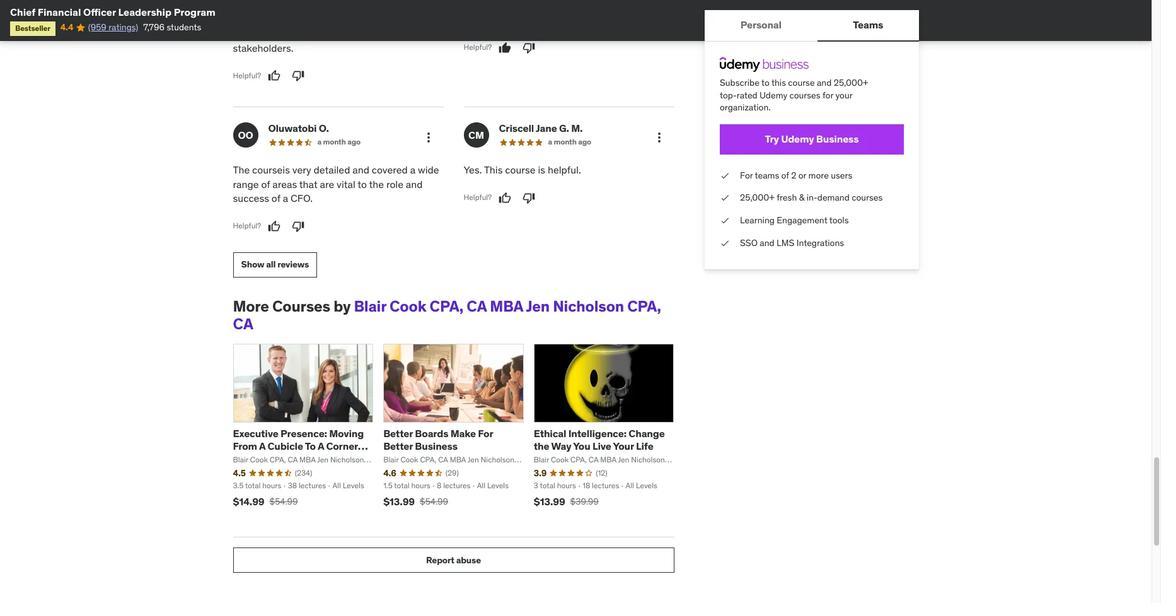 Task type: describe. For each thing, give the bounding box(es) containing it.
moving
[[329, 427, 364, 440]]

7,796
[[143, 22, 165, 33]]

are
[[320, 178, 334, 190]]

intelligence:
[[569, 427, 627, 440]]

to inside the courseis very detailed and covered a wide range of areas that are vital to the role and success of a cfo.
[[358, 178, 367, 190]]

learning engagement tools
[[740, 214, 849, 226]]

for teams of 2 or more users
[[740, 170, 853, 181]]

executive presence: moving from a cubicle to a corner office
[[233, 427, 364, 464]]

(959
[[88, 22, 106, 33]]

12 reviews element
[[596, 468, 608, 478]]

1 better from the top
[[384, 427, 413, 440]]

1 horizontal spatial business
[[816, 133, 859, 145]]

(234)
[[295, 468, 312, 477]]

is
[[538, 164, 546, 176]]

all levels for better boards make for better business
[[477, 481, 509, 490]]

ago for oluwatobi o.
[[348, 137, 361, 147]]

234 reviews element
[[295, 468, 312, 478]]

cook inside blair cook cpa, ca mba jen nicholson cpa, ca link
[[390, 296, 427, 316]]

teams
[[853, 19, 884, 31]]

of inside i got a good overview of the finance function and how it will help business set and steer the strategy to achieve better outcomes for stakeholders.
[[331, 0, 340, 12]]

success
[[233, 192, 269, 205]]

business inside better boards make for better business blair cook cpa, ca mba jen nicholson cpa, ca
[[415, 439, 458, 452]]

chief financial officer leadership program
[[10, 6, 216, 18]]

$39.99
[[571, 496, 599, 507]]

more courses by
[[233, 296, 354, 316]]

courseis
[[252, 164, 290, 176]]

3.5
[[233, 481, 244, 490]]

all levels for executive presence: moving from a cubicle to a corner office
[[333, 481, 364, 490]]

1.5
[[384, 481, 393, 490]]

29 reviews element
[[446, 468, 459, 478]]

$14.99 $54.99
[[233, 495, 298, 508]]

4.4
[[60, 22, 73, 33]]

m.
[[572, 122, 583, 135]]

the courseis very detailed and covered a wide range of areas that are vital to the role and success of a cfo.
[[233, 164, 439, 205]]

udemy business image
[[720, 57, 809, 72]]

teams
[[755, 170, 779, 181]]

and inside subscribe to this course and 25,000+ top‑rated udemy courses for your organization.
[[817, 77, 832, 88]]

to inside subscribe to this course and 25,000+ top‑rated udemy courses for your organization.
[[762, 77, 770, 88]]

additional actions for review by criscell jane g. m. image
[[652, 130, 667, 145]]

levels for ethical intelligence: change the way you live your life
[[636, 481, 658, 490]]

teams button
[[818, 10, 919, 40]]

hours for executive presence: moving from a cubicle to a corner office
[[263, 481, 282, 490]]

cm
[[469, 129, 484, 141]]

2
[[791, 170, 797, 181]]

try
[[765, 133, 779, 145]]

(959 ratings)
[[88, 22, 138, 33]]

mba inside better boards make for better business blair cook cpa, ca mba jen nicholson cpa, ca
[[450, 455, 466, 464]]

mark review by krishna kishore a. as helpful image
[[268, 70, 281, 82]]

tools
[[830, 214, 849, 226]]

blair up the 4.5
[[233, 455, 248, 464]]

3 total hours
[[534, 481, 577, 490]]

students
[[167, 22, 201, 33]]

1 horizontal spatial for
[[740, 170, 753, 181]]

xsmall image for learning
[[720, 214, 730, 227]]

$13.99 $39.99
[[534, 495, 599, 508]]

this
[[484, 164, 503, 176]]

blair inside better boards make for better business blair cook cpa, ca mba jen nicholson cpa, ca
[[384, 455, 399, 464]]

all
[[266, 259, 276, 270]]

very
[[293, 164, 311, 176]]

8 lectures
[[437, 481, 471, 490]]

nicholson inside ethical intelligence: change the way you live your life blair cook cpa, ca mba jen nicholson cpa, ca
[[632, 455, 665, 464]]

oo
[[238, 129, 253, 141]]

and right set
[[380, 13, 397, 26]]

mba inside ethical intelligence: change the way you live your life blair cook cpa, ca mba jen nicholson cpa, ca
[[601, 455, 617, 464]]

xsmall image for 25,000+
[[720, 192, 730, 204]]

ago for criscell jane g. m.
[[579, 137, 592, 147]]

show
[[241, 259, 264, 270]]

steer
[[399, 13, 422, 26]]

ethical intelligence: change the way you live your life link
[[534, 427, 665, 452]]

helpful? for mark review by oluwatobi o. as helpful icon at the left top
[[233, 221, 261, 230]]

for inside better boards make for better business blair cook cpa, ca mba jen nicholson cpa, ca
[[478, 427, 493, 440]]

more
[[809, 170, 829, 181]]

ethical intelligence: change the way you live your life blair cook cpa, ca mba jen nicholson cpa, ca
[[534, 427, 665, 475]]

achieve
[[284, 28, 318, 40]]

to inside i got a good overview of the finance function and how it will help business set and steer the strategy to achieve better outcomes for stakeholders.
[[272, 28, 282, 40]]

lectures for ethical intelligence: change the way you live your life
[[592, 481, 620, 490]]

report abuse
[[426, 554, 481, 566]]

&
[[799, 192, 805, 203]]

top‑rated
[[720, 89, 758, 101]]

criscell jane g. m.
[[499, 122, 583, 135]]

4.6
[[384, 467, 397, 479]]

mark review by criscell jane g. m. as helpful image
[[499, 192, 512, 204]]

subscribe
[[720, 77, 760, 88]]

mark review by oluwatobi o. as helpful image
[[268, 220, 281, 233]]

change
[[629, 427, 665, 440]]

blair inside ethical intelligence: change the way you live your life blair cook cpa, ca mba jen nicholson cpa, ca
[[534, 455, 550, 464]]

the inside ethical intelligence: change the way you live your life blair cook cpa, ca mba jen nicholson cpa, ca
[[534, 439, 550, 452]]

cubicle
[[268, 439, 303, 452]]

from
[[233, 439, 257, 452]]

blair inside blair cook cpa, ca mba jen nicholson cpa, ca link
[[354, 296, 387, 316]]

presence:
[[281, 427, 327, 440]]

try udemy business link
[[720, 124, 904, 154]]

role
[[387, 178, 404, 190]]

all for better boards make for better business
[[477, 481, 486, 490]]

a left wide
[[410, 164, 416, 176]]

the up business at the top left
[[342, 0, 357, 12]]

25,000+ fresh & in-demand courses
[[740, 192, 883, 203]]

boards
[[415, 427, 449, 440]]

bestseller
[[15, 24, 50, 33]]

jane
[[536, 122, 557, 135]]

1.5 total hours
[[384, 481, 431, 490]]

lectures for executive presence: moving from a cubicle to a corner office
[[299, 481, 326, 490]]

covered
[[372, 164, 408, 176]]

chief
[[10, 6, 35, 18]]

overview
[[289, 0, 329, 12]]

$13.99 $54.99
[[384, 495, 449, 508]]

range
[[233, 178, 259, 190]]

executive
[[233, 427, 279, 440]]

mark review by nilesh s. as unhelpful image
[[523, 41, 536, 54]]

demand
[[818, 192, 850, 203]]

3
[[534, 481, 539, 490]]

levels for executive presence: moving from a cubicle to a corner office
[[343, 481, 364, 490]]

$13.99 for way
[[534, 495, 566, 508]]

office
[[233, 452, 262, 464]]

3.9
[[534, 467, 547, 479]]

jen inside better boards make for better business blair cook cpa, ca mba jen nicholson cpa, ca
[[468, 455, 479, 464]]

lms
[[777, 237, 795, 248]]

$54.99 for $14.99
[[270, 496, 298, 507]]

abuse
[[456, 554, 481, 566]]

try udemy business
[[765, 133, 859, 145]]

lectures for better boards make for better business
[[444, 481, 471, 490]]

learning
[[740, 214, 775, 226]]

8
[[437, 481, 442, 490]]

nicholson inside better boards make for better business blair cook cpa, ca mba jen nicholson cpa, ca
[[481, 455, 515, 464]]

0 horizontal spatial 25,000+
[[740, 192, 775, 203]]



Task type: vqa. For each thing, say whether or not it's contained in the screenshot.


Task type: locate. For each thing, give the bounding box(es) containing it.
month down o.
[[323, 137, 346, 147]]

better
[[321, 28, 348, 40]]

2 total from the left
[[394, 481, 410, 490]]

1 horizontal spatial $54.99
[[420, 496, 449, 507]]

1 vertical spatial 25,000+
[[740, 192, 775, 203]]

25,000+ up learning
[[740, 192, 775, 203]]

1 vertical spatial xsmall image
[[720, 237, 730, 249]]

jen
[[526, 296, 550, 316], [317, 455, 329, 464], [468, 455, 479, 464], [618, 455, 630, 464]]

and up vital
[[353, 164, 370, 176]]

fresh
[[777, 192, 797, 203]]

(12)
[[596, 468, 608, 477]]

0 horizontal spatial a
[[259, 439, 266, 452]]

0 vertical spatial udemy
[[760, 89, 788, 101]]

and right role
[[406, 178, 423, 190]]

helpful? left mark review by krishna kishore a. as helpful image
[[233, 71, 261, 80]]

business up users
[[816, 133, 859, 145]]

xsmall image left sso
[[720, 237, 730, 249]]

cook
[[390, 296, 427, 316], [250, 455, 268, 464], [401, 455, 419, 464], [551, 455, 569, 464]]

hours
[[263, 481, 282, 490], [412, 481, 431, 490], [557, 481, 577, 490]]

1 horizontal spatial all
[[477, 481, 486, 490]]

will
[[282, 13, 297, 26]]

1 vertical spatial to
[[762, 77, 770, 88]]

1 horizontal spatial levels
[[488, 481, 509, 490]]

1 vertical spatial for
[[823, 89, 834, 101]]

1 horizontal spatial a month ago
[[548, 137, 592, 147]]

3 all levels from the left
[[626, 481, 658, 490]]

a month ago for o.
[[318, 137, 361, 147]]

business
[[816, 133, 859, 145], [415, 439, 458, 452]]

1 levels from the left
[[343, 481, 364, 490]]

0 horizontal spatial all levels
[[333, 481, 364, 490]]

2 levels from the left
[[488, 481, 509, 490]]

2 horizontal spatial levels
[[636, 481, 658, 490]]

1 blair cook cpa, ca mba jen nicholson cpa, ca from the top
[[233, 296, 662, 334]]

courses
[[273, 296, 331, 316]]

ethical
[[534, 427, 567, 440]]

total right 3.5
[[245, 481, 261, 490]]

ago up detailed
[[348, 137, 361, 147]]

a
[[256, 0, 261, 12], [318, 137, 322, 147], [548, 137, 553, 147], [410, 164, 416, 176], [283, 192, 288, 205]]

1 horizontal spatial 25,000+
[[834, 77, 869, 88]]

(29)
[[446, 468, 459, 477]]

hours up $13.99 $54.99
[[412, 481, 431, 490]]

1 horizontal spatial for
[[823, 89, 834, 101]]

a right from
[[259, 439, 266, 452]]

0 horizontal spatial lectures
[[299, 481, 326, 490]]

personal
[[741, 19, 782, 31]]

2 lectures from the left
[[444, 481, 471, 490]]

vital
[[337, 178, 356, 190]]

2 xsmall image from the top
[[720, 214, 730, 227]]

1 a from the left
[[259, 439, 266, 452]]

0 horizontal spatial course
[[505, 164, 536, 176]]

all levels right '8 lectures'
[[477, 481, 509, 490]]

additional actions for review by oluwatobi o. image
[[421, 130, 436, 145]]

1 horizontal spatial to
[[358, 178, 367, 190]]

lectures down 29 reviews element
[[444, 481, 471, 490]]

0 horizontal spatial $54.99
[[270, 496, 298, 507]]

$54.99 inside $14.99 $54.99
[[270, 496, 298, 507]]

undo mark review by nilesh s. as helpful image
[[499, 41, 512, 54]]

udemy
[[760, 89, 788, 101], [781, 133, 814, 145]]

business
[[321, 13, 361, 26]]

25,000+ inside subscribe to this course and 25,000+ top‑rated udemy courses for your organization.
[[834, 77, 869, 88]]

2 horizontal spatial lectures
[[592, 481, 620, 490]]

3 total from the left
[[540, 481, 556, 490]]

all right "38 lectures"
[[333, 481, 341, 490]]

0 horizontal spatial to
[[272, 28, 282, 40]]

the inside the courseis very detailed and covered a wide range of areas that are vital to the role and success of a cfo.
[[369, 178, 384, 190]]

levels
[[343, 481, 364, 490], [488, 481, 509, 490], [636, 481, 658, 490]]

38 lectures
[[288, 481, 326, 490]]

1 horizontal spatial $13.99
[[534, 495, 566, 508]]

all right '8 lectures'
[[477, 481, 486, 490]]

cook inside ethical intelligence: change the way you live your life blair cook cpa, ca mba jen nicholson cpa, ca
[[551, 455, 569, 464]]

2 month from the left
[[554, 137, 577, 147]]

course left is
[[505, 164, 536, 176]]

1 horizontal spatial total
[[394, 481, 410, 490]]

mark review by oluwatobi o. as unhelpful image
[[292, 220, 305, 233]]

a down areas
[[283, 192, 288, 205]]

it
[[273, 13, 279, 26]]

total for executive presence: moving from a cubicle to a corner office
[[245, 481, 261, 490]]

your
[[613, 439, 634, 452]]

1 horizontal spatial a
[[318, 439, 324, 452]]

1 total from the left
[[245, 481, 261, 490]]

the left role
[[369, 178, 384, 190]]

udemy down 'this'
[[760, 89, 788, 101]]

of
[[331, 0, 340, 12], [782, 170, 789, 181], [261, 178, 270, 190], [272, 192, 281, 205]]

help
[[299, 13, 319, 26]]

show all reviews button
[[233, 252, 317, 277]]

0 vertical spatial to
[[272, 28, 282, 40]]

blair up 4.6
[[384, 455, 399, 464]]

3 hours from the left
[[557, 481, 577, 490]]

hours for ethical intelligence: change the way you live your life
[[557, 481, 577, 490]]

hours up $14.99 $54.99
[[263, 481, 282, 490]]

corner
[[326, 439, 358, 452]]

0 horizontal spatial hours
[[263, 481, 282, 490]]

all
[[333, 481, 341, 490], [477, 481, 486, 490], [626, 481, 635, 490]]

oluwatobi o.
[[268, 122, 329, 135]]

to
[[272, 28, 282, 40], [762, 77, 770, 88], [358, 178, 367, 190]]

2 hours from the left
[[412, 481, 431, 490]]

got
[[238, 0, 253, 12]]

2 vertical spatial to
[[358, 178, 367, 190]]

0 vertical spatial 25,000+
[[834, 77, 869, 88]]

2 horizontal spatial all
[[626, 481, 635, 490]]

7,796 students
[[143, 22, 201, 33]]

a down "jane" at left top
[[548, 137, 553, 147]]

all levels left "1.5"
[[333, 481, 364, 490]]

0 horizontal spatial $13.99
[[384, 495, 415, 508]]

nicholson
[[553, 296, 625, 316], [330, 455, 364, 464], [481, 455, 515, 464], [632, 455, 665, 464]]

for right make in the bottom of the page
[[478, 427, 493, 440]]

all right 18 lectures
[[626, 481, 635, 490]]

way
[[552, 439, 572, 452]]

helpful? for mark review by criscell jane g. m. as helpful image
[[464, 193, 492, 202]]

of up business at the top left
[[331, 0, 340, 12]]

4.5
[[233, 467, 246, 479]]

a month ago down o.
[[318, 137, 361, 147]]

for left your
[[823, 89, 834, 101]]

1 horizontal spatial course
[[788, 77, 815, 88]]

1 vertical spatial for
[[478, 427, 493, 440]]

1 horizontal spatial all levels
[[477, 481, 509, 490]]

cook inside better boards make for better business blair cook cpa, ca mba jen nicholson cpa, ca
[[401, 455, 419, 464]]

1 a month ago from the left
[[318, 137, 361, 147]]

25,000+
[[834, 77, 869, 88], [740, 192, 775, 203]]

$54.99 down '8' at the left bottom of the page
[[420, 496, 449, 507]]

you
[[573, 439, 591, 452]]

total right "1.5"
[[394, 481, 410, 490]]

2 better from the top
[[384, 439, 413, 452]]

$54.99 for $13.99
[[420, 496, 449, 507]]

udemy inside try udemy business link
[[781, 133, 814, 145]]

xsmall image left teams
[[720, 170, 730, 182]]

1 horizontal spatial lectures
[[444, 481, 471, 490]]

2 xsmall image from the top
[[720, 237, 730, 249]]

for inside i got a good overview of the finance function and how it will help business set and steer the strategy to achieve better outcomes for stakeholders.
[[398, 28, 410, 40]]

2 horizontal spatial to
[[762, 77, 770, 88]]

better boards make for better business blair cook cpa, ca mba jen nicholson cpa, ca
[[384, 427, 515, 475]]

total for better boards make for better business
[[394, 481, 410, 490]]

0 horizontal spatial a month ago
[[318, 137, 361, 147]]

2 $13.99 from the left
[[534, 495, 566, 508]]

jen inside ethical intelligence: change the way you live your life blair cook cpa, ca mba jen nicholson cpa, ca
[[618, 455, 630, 464]]

1 vertical spatial udemy
[[781, 133, 814, 145]]

$54.99 inside $13.99 $54.99
[[420, 496, 449, 507]]

helpful? left mark review by criscell jane g. m. as helpful image
[[464, 193, 492, 202]]

all for executive presence: moving from a cubicle to a corner office
[[333, 481, 341, 490]]

0 horizontal spatial total
[[245, 481, 261, 490]]

1 horizontal spatial ago
[[579, 137, 592, 147]]

detailed
[[314, 164, 350, 176]]

blair
[[354, 296, 387, 316], [233, 455, 248, 464], [384, 455, 399, 464], [534, 455, 550, 464]]

users
[[831, 170, 853, 181]]

38
[[288, 481, 297, 490]]

0 vertical spatial xsmall image
[[720, 170, 730, 182]]

hours up $13.99 $39.99
[[557, 481, 577, 490]]

lectures down 234 reviews element
[[299, 481, 326, 490]]

a inside i got a good overview of the finance function and how it will help business set and steer the strategy to achieve better outcomes for stakeholders.
[[256, 0, 261, 12]]

3 all from the left
[[626, 481, 635, 490]]

1 xsmall image from the top
[[720, 192, 730, 204]]

all for ethical intelligence: change the way you live your life
[[626, 481, 635, 490]]

course right 'this'
[[788, 77, 815, 88]]

xsmall image left fresh
[[720, 192, 730, 204]]

business up (29)
[[415, 439, 458, 452]]

xsmall image
[[720, 170, 730, 182], [720, 237, 730, 249]]

1 all from the left
[[333, 481, 341, 490]]

to down it at left
[[272, 28, 282, 40]]

1 ago from the left
[[348, 137, 361, 147]]

mark review by krishna kishore a. as unhelpful image
[[292, 70, 305, 82]]

and right sso
[[760, 237, 775, 248]]

the right steer
[[424, 13, 439, 26]]

0 vertical spatial blair cook cpa, ca mba jen nicholson cpa, ca
[[233, 296, 662, 334]]

courses left your
[[790, 89, 821, 101]]

yes.
[[464, 164, 482, 176]]

helpful? for undo mark review by nilesh s. as helpful icon
[[464, 42, 492, 52]]

a down o.
[[318, 137, 322, 147]]

total right 3
[[540, 481, 556, 490]]

courses right demand
[[852, 192, 883, 203]]

for
[[740, 170, 753, 181], [478, 427, 493, 440]]

2 all levels from the left
[[477, 481, 509, 490]]

course inside subscribe to this course and 25,000+ top‑rated udemy courses for your organization.
[[788, 77, 815, 88]]

that
[[299, 178, 318, 190]]

lectures down 12 reviews "element"
[[592, 481, 620, 490]]

ca
[[467, 296, 487, 316], [233, 314, 253, 334], [288, 455, 298, 464], [438, 455, 448, 464], [589, 455, 599, 464], [251, 465, 261, 475], [402, 465, 412, 475], [552, 465, 562, 475]]

2 a month ago from the left
[[548, 137, 592, 147]]

2 horizontal spatial all levels
[[626, 481, 658, 490]]

sso and lms integrations
[[740, 237, 844, 248]]

1 xsmall image from the top
[[720, 170, 730, 182]]

ratings)
[[109, 22, 138, 33]]

xsmall image for for
[[720, 170, 730, 182]]

for left teams
[[740, 170, 753, 181]]

1 horizontal spatial courses
[[852, 192, 883, 203]]

mark review by criscell jane g. m. as unhelpful image
[[523, 192, 536, 204]]

all levels down life
[[626, 481, 658, 490]]

levels left "1.5"
[[343, 481, 364, 490]]

of left 2
[[782, 170, 789, 181]]

$54.99 down 38
[[270, 496, 298, 507]]

ago down m.
[[579, 137, 592, 147]]

25,000+ up your
[[834, 77, 869, 88]]

report abuse button
[[233, 548, 675, 573]]

0 horizontal spatial month
[[323, 137, 346, 147]]

0 horizontal spatial ago
[[348, 137, 361, 147]]

strategy
[[233, 28, 270, 40]]

$13.99 down 1.5 total hours
[[384, 495, 415, 508]]

udemy right try
[[781, 133, 814, 145]]

a month ago for jane
[[548, 137, 592, 147]]

i
[[233, 0, 236, 12]]

1 vertical spatial business
[[415, 439, 458, 452]]

0 vertical spatial course
[[788, 77, 815, 88]]

1 horizontal spatial month
[[554, 137, 577, 147]]

more
[[233, 296, 269, 316]]

a
[[259, 439, 266, 452], [318, 439, 324, 452]]

1 all levels from the left
[[333, 481, 364, 490]]

0 horizontal spatial levels
[[343, 481, 364, 490]]

tab list
[[705, 10, 919, 42]]

1 vertical spatial courses
[[852, 192, 883, 203]]

2 ago from the left
[[579, 137, 592, 147]]

blair up 3.9
[[534, 455, 550, 464]]

good
[[263, 0, 286, 12]]

program
[[174, 6, 216, 18]]

1 vertical spatial course
[[505, 164, 536, 176]]

finance
[[359, 0, 392, 12]]

$54.99
[[270, 496, 298, 507], [420, 496, 449, 507]]

0 vertical spatial for
[[740, 170, 753, 181]]

blair cook cpa, ca mba jen nicholson cpa, ca
[[233, 296, 662, 334], [233, 455, 364, 475]]

0 horizontal spatial for
[[398, 28, 410, 40]]

show all reviews
[[241, 259, 309, 270]]

month down g.
[[554, 137, 577, 147]]

stakeholders.
[[233, 42, 294, 54]]

3 lectures from the left
[[592, 481, 620, 490]]

wide
[[418, 164, 439, 176]]

0 vertical spatial xsmall image
[[720, 192, 730, 204]]

all levels
[[333, 481, 364, 490], [477, 481, 509, 490], [626, 481, 658, 490]]

helpful?
[[464, 42, 492, 52], [233, 71, 261, 80], [464, 193, 492, 202], [233, 221, 261, 230]]

1 lectures from the left
[[299, 481, 326, 490]]

helpful? for mark review by krishna kishore a. as helpful image
[[233, 71, 261, 80]]

$13.99 for better
[[384, 495, 415, 508]]

1 vertical spatial xsmall image
[[720, 214, 730, 227]]

0 vertical spatial business
[[816, 133, 859, 145]]

levels down life
[[636, 481, 658, 490]]

executive presence: moving from a cubicle to a corner office link
[[233, 427, 368, 464]]

$14.99
[[233, 495, 265, 508]]

$13.99 down 3 total hours
[[534, 495, 566, 508]]

0 horizontal spatial courses
[[790, 89, 821, 101]]

a right got
[[256, 0, 261, 12]]

yes. this course is helpful.
[[464, 164, 581, 176]]

set
[[363, 13, 377, 26]]

by
[[334, 296, 351, 316]]

g.
[[560, 122, 569, 135]]

3 levels from the left
[[636, 481, 658, 490]]

to right vital
[[358, 178, 367, 190]]

blair cook cpa, ca mba jen nicholson cpa, ca link
[[233, 296, 662, 334]]

to left 'this'
[[762, 77, 770, 88]]

a right to on the bottom left of the page
[[318, 439, 324, 452]]

xsmall image for sso
[[720, 237, 730, 249]]

1 month from the left
[[323, 137, 346, 147]]

month for o.
[[323, 137, 346, 147]]

and down got
[[233, 13, 250, 26]]

of down "courseis" at the left
[[261, 178, 270, 190]]

1 horizontal spatial hours
[[412, 481, 431, 490]]

xsmall image
[[720, 192, 730, 204], [720, 214, 730, 227]]

hours for better boards make for better business
[[412, 481, 431, 490]]

month for jane
[[554, 137, 577, 147]]

helpful? left mark review by oluwatobi o. as helpful icon at the left top
[[233, 221, 261, 230]]

0 horizontal spatial for
[[478, 427, 493, 440]]

1 $54.99 from the left
[[270, 496, 298, 507]]

your
[[836, 89, 853, 101]]

1 $13.99 from the left
[[384, 495, 415, 508]]

the left way
[[534, 439, 550, 452]]

xsmall image left learning
[[720, 214, 730, 227]]

0 vertical spatial courses
[[790, 89, 821, 101]]

report
[[426, 554, 455, 566]]

for inside subscribe to this course and 25,000+ top‑rated udemy courses for your organization.
[[823, 89, 834, 101]]

all levels for ethical intelligence: change the way you live your life
[[626, 481, 658, 490]]

personal button
[[705, 10, 818, 40]]

total
[[245, 481, 261, 490], [394, 481, 410, 490], [540, 481, 556, 490]]

leadership
[[118, 6, 172, 18]]

a month ago down g.
[[548, 137, 592, 147]]

courses
[[790, 89, 821, 101], [852, 192, 883, 203]]

0 horizontal spatial business
[[415, 439, 458, 452]]

tab list containing personal
[[705, 10, 919, 42]]

levels left 3
[[488, 481, 509, 490]]

and right 'this'
[[817, 77, 832, 88]]

2 blair cook cpa, ca mba jen nicholson cpa, ca from the top
[[233, 455, 364, 475]]

2 all from the left
[[477, 481, 486, 490]]

total for ethical intelligence: change the way you live your life
[[540, 481, 556, 490]]

helpful? left undo mark review by nilesh s. as helpful icon
[[464, 42, 492, 52]]

0 horizontal spatial all
[[333, 481, 341, 490]]

1 hours from the left
[[263, 481, 282, 490]]

oluwatobi
[[268, 122, 317, 135]]

2 $54.99 from the left
[[420, 496, 449, 507]]

0 vertical spatial for
[[398, 28, 410, 40]]

for down steer
[[398, 28, 410, 40]]

udemy inside subscribe to this course and 25,000+ top‑rated udemy courses for your organization.
[[760, 89, 788, 101]]

of down areas
[[272, 192, 281, 205]]

better left boards
[[384, 427, 413, 440]]

2 horizontal spatial total
[[540, 481, 556, 490]]

levels for better boards make for better business
[[488, 481, 509, 490]]

criscell
[[499, 122, 534, 135]]

2 horizontal spatial hours
[[557, 481, 577, 490]]

1 vertical spatial blair cook cpa, ca mba jen nicholson cpa, ca
[[233, 455, 364, 475]]

blair right by
[[354, 296, 387, 316]]

better up 4.6
[[384, 439, 413, 452]]

2 a from the left
[[318, 439, 324, 452]]

courses inside subscribe to this course and 25,000+ top‑rated udemy courses for your organization.
[[790, 89, 821, 101]]



